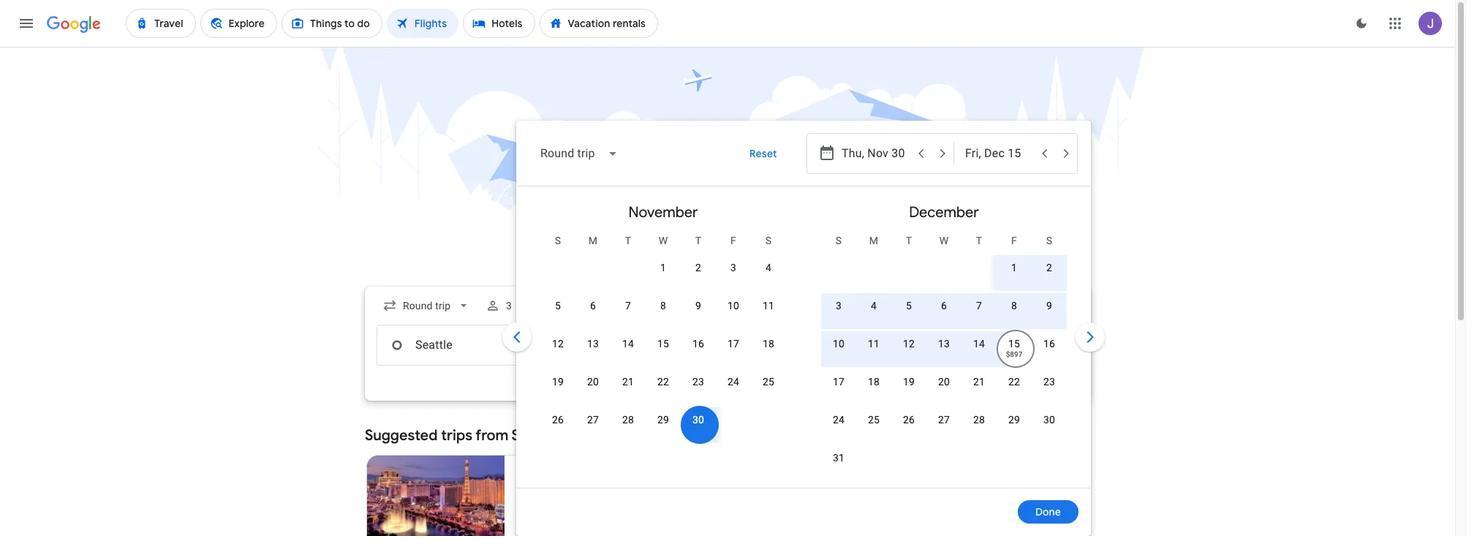 Task type: vqa. For each thing, say whether or not it's contained in the screenshot.
F
yes



Task type: locate. For each thing, give the bounding box(es) containing it.
sat, dec 30 element
[[1044, 413, 1056, 427]]

22
[[658, 376, 669, 388], [1009, 376, 1021, 388]]

5 inside november row group
[[555, 300, 561, 312]]

3
[[731, 262, 737, 274], [506, 300, 512, 312], [836, 300, 842, 312]]

21 left wed, nov 22 element
[[623, 376, 634, 388]]

18 left tue, dec 19 element
[[868, 376, 880, 388]]

10 left mon, dec 11 element
[[833, 338, 845, 350]]

16 button
[[681, 337, 716, 372], [1032, 337, 1067, 372]]

20 button up wed, dec 27 element
[[927, 375, 962, 410]]

1 horizontal spatial 15
[[1009, 338, 1021, 350]]

2 19 from the left
[[903, 376, 915, 388]]

grid
[[523, 192, 1085, 497]]

24 for fri, nov 24 element
[[728, 376, 740, 388]]

28 inside december row group
[[974, 414, 986, 426]]

1 horizontal spatial 28 button
[[962, 413, 997, 448]]

6 button up mon, nov 13 element
[[576, 298, 611, 334]]

27 inside december row group
[[939, 414, 950, 426]]

1 23 from the left
[[693, 376, 705, 388]]

2 28 from the left
[[974, 414, 986, 426]]

0 horizontal spatial w
[[659, 235, 668, 247]]

2 right fri, dec 1 element
[[1047, 262, 1053, 274]]

m for november
[[589, 235, 598, 247]]

0 vertical spatial 4
[[766, 262, 772, 274]]

9 button
[[681, 298, 716, 334], [1032, 298, 1067, 334]]

1 horizontal spatial 7
[[977, 300, 983, 312]]

Return text field
[[966, 134, 1033, 173], [966, 326, 1067, 365]]

4 inside december row group
[[871, 300, 877, 312]]

0 horizontal spatial m
[[589, 235, 598, 247]]

2 26 button from the left
[[892, 413, 927, 448]]

7 button up tue, nov 14 element
[[611, 298, 646, 334]]

7 for thu, dec 7 element
[[977, 300, 983, 312]]

sat, nov 4 element
[[766, 260, 772, 275]]

1 horizontal spatial 12
[[903, 338, 915, 350]]

2 5 from the left
[[906, 300, 912, 312]]

2 6 button from the left
[[927, 298, 962, 334]]

4 inside november row group
[[766, 262, 772, 274]]

sat, dec 2 element
[[1047, 260, 1053, 275]]

thu, dec 7 element
[[977, 298, 983, 313]]

19 for sun, nov 19 'element'
[[552, 376, 564, 388]]

1 5 from the left
[[555, 300, 561, 312]]

row up fri, nov 10 element
[[646, 248, 786, 296]]

11 inside november row group
[[763, 300, 775, 312]]

0 horizontal spatial 22
[[658, 376, 669, 388]]

16 inside november row group
[[693, 338, 705, 350]]

11 button
[[751, 298, 786, 334], [857, 337, 892, 372]]

7 inside december row group
[[977, 300, 983, 312]]

suggested
[[365, 427, 438, 445]]

thu, dec 28 element
[[974, 413, 986, 427]]

1 vertical spatial 24 button
[[822, 413, 857, 448]]

f inside november row group
[[731, 235, 737, 247]]

17
[[728, 338, 740, 350], [833, 376, 845, 388]]

24 button left 'sat, nov 25' element
[[716, 375, 751, 410]]

1 horizontal spatial 19 button
[[892, 375, 927, 410]]

6 button up wed, dec 13 element
[[927, 298, 962, 334]]

1 28 from the left
[[623, 414, 634, 426]]

20 inside november row group
[[587, 376, 599, 388]]

21 button
[[611, 375, 646, 410], [962, 375, 997, 410]]

11
[[763, 300, 775, 312], [868, 338, 880, 350]]

sun, dec 31 element
[[833, 451, 845, 465]]

1 horizontal spatial 10 button
[[822, 337, 857, 372]]

16 right wed, nov 15 element
[[693, 338, 705, 350]]

19 button up "sun, nov 26" element
[[541, 375, 576, 410]]

1 vertical spatial 25
[[868, 414, 880, 426]]

23 inside november row group
[[693, 376, 705, 388]]

2 6 from the left
[[942, 300, 947, 312]]

Departure text field
[[842, 134, 909, 173], [842, 326, 909, 365]]

3 up previous icon
[[506, 300, 512, 312]]

24
[[728, 376, 740, 388], [833, 414, 845, 426]]

fri, nov 17 element
[[728, 337, 740, 351]]

1 horizontal spatial 13
[[939, 338, 950, 350]]

29 right tue, nov 28 element
[[658, 414, 669, 426]]

0 vertical spatial 3 button
[[716, 260, 751, 296]]

1 9 button from the left
[[681, 298, 716, 334]]

1 left sat, dec 2 element
[[1012, 262, 1018, 274]]

mon, dec 25 element
[[868, 413, 880, 427]]

1 horizontal spatial m
[[870, 235, 879, 247]]

29 button
[[646, 413, 681, 448], [997, 413, 1032, 448]]

6
[[590, 300, 596, 312], [942, 300, 947, 312]]

1 13 from the left
[[587, 338, 599, 350]]

24 button up sun, dec 31 element
[[822, 413, 857, 448]]

2 15 from the left
[[1009, 338, 1021, 350]]

20
[[587, 376, 599, 388], [939, 376, 950, 388]]

0 horizontal spatial 1 button
[[646, 260, 681, 296]]

7 for tue, nov 7 element
[[626, 300, 631, 312]]

21 button up thu, dec 28 element
[[962, 375, 997, 410]]

26 button left wed, dec 27 element
[[892, 413, 927, 448]]

1 inside november row group
[[661, 262, 667, 274]]

1 m from the left
[[589, 235, 598, 247]]

22 button
[[646, 375, 681, 410], [997, 375, 1032, 410]]

28
[[623, 414, 634, 426], [974, 414, 986, 426]]

1 horizontal spatial 26 button
[[892, 413, 927, 448]]

15 button
[[646, 337, 681, 372]]

1 30 from the left
[[693, 414, 705, 426]]

17 button inside november row group
[[716, 337, 751, 372]]

20 inside december row group
[[939, 376, 950, 388]]

2 23 from the left
[[1044, 376, 1056, 388]]

25
[[763, 376, 775, 388], [868, 414, 880, 426]]

8 inside november row group
[[661, 300, 667, 312]]

0 horizontal spatial f
[[731, 235, 737, 247]]

2
[[696, 262, 702, 274], [1047, 262, 1053, 274]]

fri, dec 1 element
[[1012, 260, 1018, 275]]

5
[[555, 300, 561, 312], [906, 300, 912, 312]]

19 left mon, nov 20 element
[[552, 376, 564, 388]]

from
[[476, 427, 509, 445]]

grid inside flight search box
[[523, 192, 1085, 497]]

1 horizontal spatial 28
[[974, 414, 986, 426]]

0 horizontal spatial 29
[[658, 414, 669, 426]]

0 horizontal spatial 24
[[728, 376, 740, 388]]

20 button
[[576, 375, 611, 410], [927, 375, 962, 410]]

6 inside november row group
[[590, 300, 596, 312]]

5 for tue, dec 5 element
[[906, 300, 912, 312]]

1 horizontal spatial 5 button
[[892, 298, 927, 334]]

7 button up thu, dec 14 element
[[962, 298, 997, 334]]

grid containing november
[[523, 192, 1085, 497]]

1 vertical spatial 25 button
[[857, 413, 892, 448]]

19 right the mon, dec 18 element
[[903, 376, 915, 388]]

2 20 from the left
[[939, 376, 950, 388]]

26 up seattle
[[552, 414, 564, 426]]

1 horizontal spatial f
[[1012, 235, 1018, 247]]

4 button
[[751, 260, 786, 296], [857, 298, 892, 334]]

29 for "fri, dec 29" element on the bottom of page
[[1009, 414, 1021, 426]]

1 horizontal spatial 9 button
[[1032, 298, 1067, 334]]

1 horizontal spatial 12 button
[[892, 337, 927, 372]]

5 right mon, dec 4 element
[[906, 300, 912, 312]]

fri, nov 10 element
[[728, 298, 740, 313]]

13 inside november row group
[[587, 338, 599, 350]]

22 down , 897 us dollars element
[[1009, 376, 1021, 388]]

row up wed, dec 13 element
[[822, 292, 1067, 334]]

4 button up sat, nov 11 element
[[751, 260, 786, 296]]

14
[[623, 338, 634, 350], [974, 338, 986, 350]]

17 right thu, nov 16 element at the left bottom
[[728, 338, 740, 350]]

10 for sun, dec 10 element
[[833, 338, 845, 350]]

26 button
[[541, 413, 576, 448], [892, 413, 927, 448]]

november row group
[[523, 192, 804, 482]]

10 left sat, nov 11 element
[[728, 300, 740, 312]]

13 button
[[576, 337, 611, 372], [927, 337, 962, 372]]

2 19 button from the left
[[892, 375, 927, 410]]

21 left fri, dec 22 element
[[974, 376, 986, 388]]

0 vertical spatial 11
[[763, 300, 775, 312]]

4 t from the left
[[976, 235, 983, 247]]

12 button up tue, dec 19 element
[[892, 337, 927, 372]]

28 inside november row group
[[623, 414, 634, 426]]

1 2 button from the left
[[681, 260, 716, 296]]

11 right fri, nov 10 element
[[763, 300, 775, 312]]

1 26 button from the left
[[541, 413, 576, 448]]

2 8 button from the left
[[997, 298, 1032, 334]]

10
[[728, 300, 740, 312], [833, 338, 845, 350]]

7 right mon, nov 6 element
[[626, 300, 631, 312]]

1 button
[[646, 260, 681, 296], [997, 260, 1032, 296]]

13 button up mon, nov 20 element
[[576, 337, 611, 372]]

0 horizontal spatial 12
[[552, 338, 564, 350]]

17 inside december row group
[[833, 376, 845, 388]]

30 button right "fri, dec 29" element on the bottom of page
[[1032, 413, 1067, 448]]

1 12 button from the left
[[541, 337, 576, 372]]

0 horizontal spatial 5 button
[[541, 298, 576, 334]]

row up wed, nov 22 element
[[541, 330, 786, 372]]

fri, nov 24 element
[[728, 375, 740, 389]]

1 horizontal spatial 29
[[1009, 414, 1021, 426]]

0 horizontal spatial 7 button
[[611, 298, 646, 334]]

0 horizontal spatial 25
[[763, 376, 775, 388]]

row containing 19
[[541, 368, 786, 410]]

20 right sun, nov 19 'element'
[[587, 376, 599, 388]]

24 button
[[716, 375, 751, 410], [822, 413, 857, 448]]

2 13 from the left
[[939, 338, 950, 350]]

1 horizontal spatial 29 button
[[997, 413, 1032, 448]]

m for december
[[870, 235, 879, 247]]

0 horizontal spatial 23 button
[[681, 375, 716, 410]]

7 button
[[611, 298, 646, 334], [962, 298, 997, 334]]

23 right fri, dec 22 element
[[1044, 376, 1056, 388]]

1 26 from the left
[[552, 414, 564, 426]]

0 vertical spatial 17
[[728, 338, 740, 350]]

9 for thu, nov 9 element
[[696, 300, 702, 312]]

19 button
[[541, 375, 576, 410], [892, 375, 927, 410]]

1 horizontal spatial 6 button
[[927, 298, 962, 334]]

2 7 button from the left
[[962, 298, 997, 334]]

2 m from the left
[[870, 235, 879, 247]]

1 20 from the left
[[587, 376, 599, 388]]

1 horizontal spatial 26
[[903, 414, 915, 426]]

18 button up 'sat, nov 25' element
[[751, 337, 786, 372]]

1 for november
[[661, 262, 667, 274]]

0 horizontal spatial 30
[[693, 414, 705, 426]]

11 button up sat, nov 18 element
[[751, 298, 786, 334]]

1 horizontal spatial 25
[[868, 414, 880, 426]]

11 inside december row group
[[868, 338, 880, 350]]

21
[[623, 376, 634, 388], [974, 376, 986, 388]]

thu, nov 16 element
[[693, 337, 705, 351]]

3 down "flights"
[[731, 262, 737, 274]]

0 vertical spatial departure text field
[[842, 134, 909, 173]]

2 27 from the left
[[939, 414, 950, 426]]

2 f from the left
[[1012, 235, 1018, 247]]

frontier image
[[516, 498, 528, 510]]

1 22 from the left
[[658, 376, 669, 388]]

24 inside november row group
[[728, 376, 740, 388]]

8 button up "fri, dec 15, return date." element
[[997, 298, 1032, 334]]

2 2 from the left
[[1047, 262, 1053, 274]]

18 button up mon, dec 25 element
[[857, 375, 892, 410]]

0 horizontal spatial 16
[[693, 338, 705, 350]]

2 1 from the left
[[1012, 262, 1018, 274]]

28 left "fri, dec 29" element on the bottom of page
[[974, 414, 986, 426]]

1 7 from the left
[[626, 300, 631, 312]]

search button
[[689, 385, 767, 414]]

2 inside november row group
[[696, 262, 702, 274]]

1 t from the left
[[625, 235, 632, 247]]

w inside november row group
[[659, 235, 668, 247]]

8 inside december row group
[[1012, 300, 1018, 312]]

25 inside november row group
[[763, 376, 775, 388]]

14 left wed, nov 15 element
[[623, 338, 634, 350]]

2 5 button from the left
[[892, 298, 927, 334]]

27 inside november row group
[[587, 414, 599, 426]]

26
[[552, 414, 564, 426], [903, 414, 915, 426]]

1 horizontal spatial 21 button
[[962, 375, 997, 410]]

17 left the mon, dec 18 element
[[833, 376, 845, 388]]

1 horizontal spatial 27 button
[[927, 413, 962, 448]]

0 horizontal spatial 13 button
[[576, 337, 611, 372]]

23 button
[[681, 375, 716, 410], [1032, 375, 1067, 410]]

w down "december"
[[940, 235, 949, 247]]

2 9 from the left
[[1047, 300, 1053, 312]]

23 inside december row group
[[1044, 376, 1056, 388]]

s up sat, dec 2 element
[[1047, 235, 1053, 247]]

16 button up thu, nov 23 element at bottom
[[681, 337, 716, 372]]

3 t from the left
[[906, 235, 913, 247]]

0 horizontal spatial 16 button
[[681, 337, 716, 372]]

w for december
[[940, 235, 949, 247]]

9 – 16
[[537, 484, 566, 495]]

9 inside december row group
[[1047, 300, 1053, 312]]

5 for sun, nov 5 element
[[555, 300, 561, 312]]

2 button
[[681, 260, 716, 296], [1032, 260, 1067, 296]]

12 inside november row group
[[552, 338, 564, 350]]

2 left fri, nov 3 element
[[696, 262, 702, 274]]

sat, nov 11 element
[[763, 298, 775, 313]]

18 button
[[751, 337, 786, 372], [857, 375, 892, 410]]

0 horizontal spatial 9 button
[[681, 298, 716, 334]]

25 for 'sat, nov 25' element
[[763, 376, 775, 388]]

1 horizontal spatial 20
[[939, 376, 950, 388]]

23 button up sat, dec 30 element
[[1032, 375, 1067, 410]]

1 horizontal spatial 4
[[871, 300, 877, 312]]

18
[[763, 338, 775, 350], [868, 376, 880, 388]]

2 27 button from the left
[[927, 413, 962, 448]]

2 22 from the left
[[1009, 376, 1021, 388]]

1 21 from the left
[[623, 376, 634, 388]]

30 right "fri, dec 29" element on the bottom of page
[[1044, 414, 1056, 426]]

2 16 button from the left
[[1032, 337, 1067, 372]]

29 for wed, nov 29 element
[[658, 414, 669, 426]]

3 button up sun, dec 10 element
[[822, 298, 857, 334]]

1 14 from the left
[[623, 338, 634, 350]]

m up mon, dec 4 element
[[870, 235, 879, 247]]

2 inside december row group
[[1047, 262, 1053, 274]]

0 horizontal spatial 30 button
[[681, 413, 716, 448]]

8 button up wed, nov 15 element
[[646, 298, 681, 334]]

1 horizontal spatial 7 button
[[962, 298, 997, 334]]

sun, dec 24 element
[[833, 413, 845, 427]]

1 1 from the left
[[661, 262, 667, 274]]

1 horizontal spatial 16
[[1044, 338, 1056, 350]]

15
[[658, 338, 669, 350], [1009, 338, 1021, 350]]

23
[[693, 376, 705, 388], [1044, 376, 1056, 388]]

23 left fri, nov 24 element
[[693, 376, 705, 388]]

1 horizontal spatial 6
[[942, 300, 947, 312]]

15 inside 15 $897
[[1009, 338, 1021, 350]]

fri, dec 15, return date. element
[[1009, 337, 1021, 351]]

reset button
[[733, 136, 795, 171]]

2 16 from the left
[[1044, 338, 1056, 350]]

0 vertical spatial 25 button
[[751, 375, 786, 410]]

27 left tue, nov 28 element
[[587, 414, 599, 426]]

wed, nov 22 element
[[658, 375, 669, 389]]

20 for wed, dec 20 element
[[939, 376, 950, 388]]

1 w from the left
[[659, 235, 668, 247]]

2 8 from the left
[[1012, 300, 1018, 312]]

flights
[[668, 208, 787, 260]]

5 button up sun, nov 12 'element'
[[541, 298, 576, 334]]

24 inside december row group
[[833, 414, 845, 426]]

1 horizontal spatial 3 button
[[822, 298, 857, 334]]

0 horizontal spatial 17
[[728, 338, 740, 350]]

20 button up mon, nov 27 element
[[576, 375, 611, 410]]

11 for mon, dec 11 element
[[868, 338, 880, 350]]

1 horizontal spatial 2 button
[[1032, 260, 1067, 296]]

7
[[626, 300, 631, 312], [977, 300, 983, 312]]

19
[[552, 376, 564, 388], [903, 376, 915, 388]]

27 for wed, dec 27 element
[[939, 414, 950, 426]]

1 9 from the left
[[696, 300, 702, 312]]

22 inside november row group
[[658, 376, 669, 388]]

1 vertical spatial 11
[[868, 338, 880, 350]]

2 7 from the left
[[977, 300, 983, 312]]

5 button up tue, dec 12 element
[[892, 298, 927, 334]]

tue, dec 12 element
[[903, 337, 915, 351]]

13 right tue, dec 12 element
[[939, 338, 950, 350]]

25 right fri, nov 24 element
[[763, 376, 775, 388]]

wed, dec 13 element
[[939, 337, 950, 351]]

3 for leftmost 3 button
[[731, 262, 737, 274]]

25 for mon, dec 25 element
[[868, 414, 880, 426]]

0 horizontal spatial 22 button
[[646, 375, 681, 410]]

1 horizontal spatial 25 button
[[857, 413, 892, 448]]

8 button
[[646, 298, 681, 334], [997, 298, 1032, 334]]

10 inside november row group
[[728, 300, 740, 312]]

3 inside december row group
[[836, 300, 842, 312]]

28 button left "fri, dec 29" element on the bottom of page
[[962, 413, 997, 448]]

20 right tue, dec 19 element
[[939, 376, 950, 388]]

0 horizontal spatial 18 button
[[751, 337, 786, 372]]

0 horizontal spatial 23
[[693, 376, 705, 388]]

7 inside november row group
[[626, 300, 631, 312]]

29 inside november row group
[[658, 414, 669, 426]]

6 right tue, dec 5 element
[[942, 300, 947, 312]]

1 14 button from the left
[[611, 337, 646, 372]]

22 inside december row group
[[1009, 376, 1021, 388]]

0 horizontal spatial 6 button
[[576, 298, 611, 334]]

1 2 from the left
[[696, 262, 702, 274]]

31
[[833, 452, 845, 464]]

1 horizontal spatial 27
[[939, 414, 950, 426]]

0 horizontal spatial 5
[[555, 300, 561, 312]]

16 right "fri, dec 15, return date." element
[[1044, 338, 1056, 350]]

0 horizontal spatial 8
[[661, 300, 667, 312]]

1 horizontal spatial 24
[[833, 414, 845, 426]]

15 inside button
[[658, 338, 669, 350]]

6 inside december row group
[[942, 300, 947, 312]]

0 vertical spatial 17 button
[[716, 337, 751, 372]]

1
[[661, 262, 667, 274], [1012, 262, 1018, 274]]

17 button up sun, dec 24 element
[[822, 375, 857, 410]]

2 2 button from the left
[[1032, 260, 1067, 296]]

12 button
[[541, 337, 576, 372], [892, 337, 927, 372]]

2 26 from the left
[[903, 414, 915, 426]]

21 button up tue, nov 28 element
[[611, 375, 646, 410]]

0 horizontal spatial 6
[[590, 300, 596, 312]]

2 13 button from the left
[[927, 337, 962, 372]]

16
[[693, 338, 705, 350], [1044, 338, 1056, 350]]

1 left thu, nov 2 element
[[661, 262, 667, 274]]

thu, nov 2 element
[[696, 260, 702, 275]]

m
[[589, 235, 598, 247], [870, 235, 879, 247]]

0 horizontal spatial 28 button
[[611, 413, 646, 448]]

14 button up tue, nov 21 element
[[611, 337, 646, 372]]

row containing 10
[[822, 330, 1067, 372]]

12 inside december row group
[[903, 338, 915, 350]]

9 right fri, dec 8 element
[[1047, 300, 1053, 312]]

1 button for november
[[646, 260, 681, 296]]

0 horizontal spatial 15
[[658, 338, 669, 350]]

8 left sat, dec 9 element on the right bottom of page
[[1012, 300, 1018, 312]]

10 for fri, nov 10 element
[[728, 300, 740, 312]]

4 button up mon, dec 11 element
[[857, 298, 892, 334]]

5 button
[[541, 298, 576, 334], [892, 298, 927, 334]]

1 12 from the left
[[552, 338, 564, 350]]

1 button up fri, dec 8 element
[[997, 260, 1032, 296]]

10 button up fri, nov 17 element
[[716, 298, 751, 334]]

suggested trips from seattle
[[365, 427, 559, 445]]

10 inside december row group
[[833, 338, 845, 350]]

0 horizontal spatial 29 button
[[646, 413, 681, 448]]

14 inside november row group
[[623, 338, 634, 350]]

2 12 from the left
[[903, 338, 915, 350]]

1 16 from the left
[[693, 338, 705, 350]]

2 30 from the left
[[1044, 414, 1056, 426]]

1 22 button from the left
[[646, 375, 681, 410]]

14 button
[[611, 337, 646, 372], [962, 337, 997, 372]]

1 1 button from the left
[[646, 260, 681, 296]]

15 $897
[[1006, 338, 1023, 358]]

0 horizontal spatial 2
[[696, 262, 702, 274]]

16 inside december row group
[[1044, 338, 1056, 350]]

row containing 12
[[541, 330, 786, 372]]

0 horizontal spatial 27 button
[[576, 413, 611, 448]]

12 left swap origin and destination. image
[[552, 338, 564, 350]]

16 for thu, nov 16 element at the left bottom
[[693, 338, 705, 350]]

19 inside december row group
[[903, 376, 915, 388]]

1 horizontal spatial 1
[[1012, 262, 1018, 274]]

2 button up sat, dec 9 element on the right bottom of page
[[1032, 260, 1067, 296]]

8 for fri, dec 8 element
[[1012, 300, 1018, 312]]

30
[[693, 414, 705, 426], [1044, 414, 1056, 426]]

18 for the mon, dec 18 element
[[868, 376, 880, 388]]

mon, nov 13 element
[[587, 337, 599, 351]]

10 button inside december row group
[[822, 337, 857, 372]]

15 for 15
[[658, 338, 669, 350]]

3 inside november row group
[[731, 262, 737, 274]]

0 horizontal spatial 19
[[552, 376, 564, 388]]

8
[[661, 300, 667, 312], [1012, 300, 1018, 312]]

28 button right mon, nov 27 element
[[611, 413, 646, 448]]

1 button for december
[[997, 260, 1032, 296]]

wed, nov 15 element
[[658, 337, 669, 351]]

1 20 button from the left
[[576, 375, 611, 410]]

22 button up "fri, dec 29" element on the bottom of page
[[997, 375, 1032, 410]]

1 horizontal spatial 30 button
[[1032, 413, 1067, 448]]

13 inside december row group
[[939, 338, 950, 350]]

17 button inside december row group
[[822, 375, 857, 410]]

f inside december row group
[[1012, 235, 1018, 247]]

None text field
[[377, 325, 583, 366]]

1 horizontal spatial 10
[[833, 338, 845, 350]]

3 button
[[480, 288, 539, 323]]

6 for mon, nov 6 element
[[590, 300, 596, 312]]

19 inside november row group
[[552, 376, 564, 388]]

21 inside december row group
[[974, 376, 986, 388]]

5 inside december row group
[[906, 300, 912, 312]]

16 button up sat, dec 23 element
[[1032, 337, 1067, 372]]

26 inside november row group
[[552, 414, 564, 426]]

27 button
[[576, 413, 611, 448], [927, 413, 962, 448]]

2 22 button from the left
[[997, 375, 1032, 410]]

1 30 button from the left
[[681, 413, 716, 448]]

s up sun, dec 3 element
[[836, 235, 842, 247]]

29 inside december row group
[[1009, 414, 1021, 426]]

2 button up thu, nov 9 element
[[681, 260, 716, 296]]

1 19 from the left
[[552, 376, 564, 388]]

1 horizontal spatial 1 button
[[997, 260, 1032, 296]]

27
[[587, 414, 599, 426], [939, 414, 950, 426]]

26 inside december row group
[[903, 414, 915, 426]]

11 right sun, dec 10 element
[[868, 338, 880, 350]]

0 horizontal spatial 18
[[763, 338, 775, 350]]

12
[[552, 338, 564, 350], [903, 338, 915, 350]]

13
[[587, 338, 599, 350], [939, 338, 950, 350]]

0 horizontal spatial 21
[[623, 376, 634, 388]]

1 vertical spatial 17 button
[[822, 375, 857, 410]]

18 inside december row group
[[868, 376, 880, 388]]

1 6 from the left
[[590, 300, 596, 312]]

13 button up wed, dec 20 element
[[927, 337, 962, 372]]

20 for mon, nov 20 element
[[587, 376, 599, 388]]

1 29 from the left
[[658, 414, 669, 426]]

2 30 button from the left
[[1032, 413, 1067, 448]]

s up the sat, nov 4 element
[[766, 235, 772, 247]]

29
[[658, 414, 669, 426], [1009, 414, 1021, 426]]

0 horizontal spatial 21 button
[[611, 375, 646, 410]]

14 inside december row group
[[974, 338, 986, 350]]

19 button up tue, dec 26 element
[[892, 375, 927, 410]]

30 inside december row group
[[1044, 414, 1056, 426]]

w inside december row group
[[940, 235, 949, 247]]

13 right sun, nov 12 'element'
[[587, 338, 599, 350]]

2 w from the left
[[940, 235, 949, 247]]

f up fri, dec 1 element
[[1012, 235, 1018, 247]]

25 button left tue, dec 26 element
[[857, 413, 892, 448]]

15 left thu, nov 16 element at the left bottom
[[658, 338, 669, 350]]

0 horizontal spatial 8 button
[[646, 298, 681, 334]]

8 right tue, nov 7 element
[[661, 300, 667, 312]]

30 for sat, dec 30 element
[[1044, 414, 1056, 426]]

9 inside november row group
[[696, 300, 702, 312]]

mon, dec 18 element
[[868, 375, 880, 389]]

18 right fri, nov 17 element
[[763, 338, 775, 350]]

1 8 from the left
[[661, 300, 667, 312]]

29 right thu, dec 28 element
[[1009, 414, 1021, 426]]

13 for wed, dec 13 element
[[939, 338, 950, 350]]

17 button
[[716, 337, 751, 372], [822, 375, 857, 410]]

0 horizontal spatial 28
[[623, 414, 634, 426]]

2 1 button from the left
[[997, 260, 1032, 296]]

1 16 button from the left
[[681, 337, 716, 372]]

wed, nov 8 element
[[661, 298, 667, 313]]

row up wed, dec 27 element
[[822, 368, 1067, 410]]

$897
[[1006, 350, 1023, 358]]

21 for thu, dec 21 'element'
[[974, 376, 986, 388]]

1 inside december row group
[[1012, 262, 1018, 274]]

w
[[659, 235, 668, 247], [940, 235, 949, 247]]

thu, dec 14 element
[[974, 337, 986, 351]]

1 27 from the left
[[587, 414, 599, 426]]

0 horizontal spatial 4
[[766, 262, 772, 274]]

1 horizontal spatial 17
[[833, 376, 845, 388]]

1 8 button from the left
[[646, 298, 681, 334]]

1 5 button from the left
[[541, 298, 576, 334]]

18 inside november row group
[[763, 338, 775, 350]]

0 vertical spatial 18
[[763, 338, 775, 350]]

1 horizontal spatial 23 button
[[1032, 375, 1067, 410]]

24 up 'search'
[[728, 376, 740, 388]]

1 f from the left
[[731, 235, 737, 247]]

14 for thu, dec 14 element
[[974, 338, 986, 350]]

0 vertical spatial 4 button
[[751, 260, 786, 296]]

0 horizontal spatial 12 button
[[541, 337, 576, 372]]

1 15 from the left
[[658, 338, 669, 350]]

0 horizontal spatial 14
[[623, 338, 634, 350]]

row
[[646, 248, 786, 296], [997, 248, 1067, 296], [541, 292, 786, 334], [822, 292, 1067, 334], [541, 330, 786, 372], [822, 330, 1067, 372], [541, 368, 786, 410], [822, 368, 1067, 410], [541, 406, 716, 448], [822, 406, 1067, 448]]

december
[[910, 203, 979, 222]]

fri, dec 8 element
[[1012, 298, 1018, 313]]

1 horizontal spatial 5
[[906, 300, 912, 312]]

1 horizontal spatial 24 button
[[822, 413, 857, 448]]

11 button up the mon, dec 18 element
[[857, 337, 892, 372]]

f
[[731, 235, 737, 247], [1012, 235, 1018, 247]]

0 horizontal spatial 1
[[661, 262, 667, 274]]

1 7 button from the left
[[611, 298, 646, 334]]

30 button
[[681, 413, 716, 448], [1032, 413, 1067, 448]]

row down wed, dec 20 element
[[822, 406, 1067, 448]]

change appearance image
[[1345, 6, 1380, 41]]

17 inside november row group
[[728, 338, 740, 350]]

1 21 button from the left
[[611, 375, 646, 410]]

0 vertical spatial 10
[[728, 300, 740, 312]]

1 28 button from the left
[[611, 413, 646, 448]]

26 button left mon, nov 27 element
[[541, 413, 576, 448]]

1 horizontal spatial 14 button
[[962, 337, 997, 372]]

3 button
[[716, 260, 751, 296], [822, 298, 857, 334]]

t
[[625, 235, 632, 247], [696, 235, 702, 247], [906, 235, 913, 247], [976, 235, 983, 247]]

mon, nov 20 element
[[587, 375, 599, 389]]

9 button up the sat, dec 16 element
[[1032, 298, 1067, 334]]

4
[[766, 262, 772, 274], [871, 300, 877, 312]]

1 vertical spatial 17
[[833, 376, 845, 388]]

9
[[696, 300, 702, 312], [1047, 300, 1053, 312]]

6 button
[[576, 298, 611, 334], [927, 298, 962, 334]]

30 inside november row group
[[693, 414, 705, 426]]

19 for tue, dec 19 element
[[903, 376, 915, 388]]

25 button
[[751, 375, 786, 410], [857, 413, 892, 448]]

28 button
[[611, 413, 646, 448], [962, 413, 997, 448]]

None field
[[529, 136, 630, 171], [377, 293, 477, 319], [529, 136, 630, 171], [377, 293, 477, 319]]

3 s from the left
[[836, 235, 842, 247]]

21 inside november row group
[[623, 376, 634, 388]]

2 21 from the left
[[974, 376, 986, 388]]

14 for tue, nov 14 element
[[623, 338, 634, 350]]

26 for "sun, nov 26" element
[[552, 414, 564, 426]]

2 14 from the left
[[974, 338, 986, 350]]

16 for the sat, dec 16 element
[[1044, 338, 1056, 350]]

28 right mon, nov 27 element
[[623, 414, 634, 426]]

s
[[555, 235, 561, 247], [766, 235, 772, 247], [836, 235, 842, 247], [1047, 235, 1053, 247]]

10 button
[[716, 298, 751, 334], [822, 337, 857, 372]]

25 inside december row group
[[868, 414, 880, 426]]

seattle
[[512, 427, 559, 445]]

Flight search field
[[353, 121, 1108, 536]]



Task type: describe. For each thing, give the bounding box(es) containing it.
, 897 us dollars element
[[1006, 350, 1023, 358]]

f for december
[[1012, 235, 1018, 247]]

row containing 26
[[541, 406, 716, 448]]

search
[[721, 393, 755, 406]]

1 6 button from the left
[[576, 298, 611, 334]]

sat, nov 18 element
[[763, 337, 775, 351]]

tue, nov 28 element
[[623, 413, 634, 427]]

2 28 button from the left
[[962, 413, 997, 448]]

2 t from the left
[[696, 235, 702, 247]]

w for november
[[659, 235, 668, 247]]

done button
[[1018, 495, 1079, 530]]

1 horizontal spatial 18 button
[[857, 375, 892, 410]]

2 for december
[[1047, 262, 1053, 274]]

sun, dec 10 element
[[833, 337, 845, 351]]

26 for tue, dec 26 element
[[903, 414, 915, 426]]

dec
[[516, 484, 534, 495]]

mon, dec 11 element
[[868, 337, 880, 351]]

6 for wed, dec 6 element
[[942, 300, 947, 312]]

13 for mon, nov 13 element
[[587, 338, 599, 350]]

mon, nov 6 element
[[590, 298, 596, 313]]

tue, dec 5 element
[[906, 298, 912, 313]]

vegas
[[537, 467, 570, 482]]

1 27 button from the left
[[576, 413, 611, 448]]

sun, dec 3 element
[[836, 298, 842, 313]]

previous image
[[500, 320, 535, 355]]

2 9 button from the left
[[1032, 298, 1067, 334]]

15 for 15 $897
[[1009, 338, 1021, 350]]

thu, nov 30, departure date. element
[[693, 413, 705, 427]]

thu, dec 21 element
[[974, 375, 986, 389]]

25 button inside december row group
[[857, 413, 892, 448]]

4 s from the left
[[1047, 235, 1053, 247]]

row containing 24
[[822, 406, 1067, 448]]

thu, nov 9 element
[[696, 298, 702, 313]]

tue, dec 26 element
[[903, 413, 915, 427]]

28 for tue, nov 28 element
[[623, 414, 634, 426]]

sun, nov 12 element
[[552, 337, 564, 351]]

las
[[516, 467, 535, 482]]

trips
[[441, 427, 473, 445]]

24 for sun, dec 24 element
[[833, 414, 845, 426]]

17 for the sun, dec 17 element
[[833, 376, 845, 388]]

thu, nov 23 element
[[693, 375, 705, 389]]

2 14 button from the left
[[962, 337, 997, 372]]

wed, dec 20 element
[[939, 375, 950, 389]]

2 20 button from the left
[[927, 375, 962, 410]]

27 for mon, nov 27 element
[[587, 414, 599, 426]]

done
[[1036, 506, 1062, 519]]

8 for wed, nov 8 element
[[661, 300, 667, 312]]

fri, dec 29 element
[[1009, 413, 1021, 427]]

wed, nov 29 element
[[658, 413, 669, 427]]

1 19 button from the left
[[541, 375, 576, 410]]

2 29 button from the left
[[997, 413, 1032, 448]]

row containing 5
[[541, 292, 786, 334]]

1 13 button from the left
[[576, 337, 611, 372]]

sat, dec 16 element
[[1044, 337, 1056, 351]]

mon, dec 4 element
[[871, 298, 877, 313]]

4 for the sat, nov 4 element
[[766, 262, 772, 274]]

1 vertical spatial 4 button
[[857, 298, 892, 334]]

2 23 button from the left
[[1032, 375, 1067, 410]]

0 horizontal spatial 3 button
[[716, 260, 751, 296]]

wed, nov 1 element
[[661, 260, 667, 275]]

2 button for november
[[681, 260, 716, 296]]

tue, dec 19 element
[[903, 375, 915, 389]]

sat, dec 9 element
[[1047, 298, 1053, 313]]

sat, nov 25 element
[[763, 375, 775, 389]]

las vegas dec 9 – 16
[[516, 467, 570, 495]]

1 horizontal spatial 11 button
[[857, 337, 892, 372]]

0 vertical spatial 11 button
[[751, 298, 786, 334]]

swap origin and destination. image
[[577, 337, 595, 354]]

2 return text field from the top
[[966, 326, 1067, 365]]

22 for fri, dec 22 element
[[1009, 376, 1021, 388]]

2 departure text field from the top
[[842, 326, 909, 365]]

3 inside popup button
[[506, 300, 512, 312]]

suggested trips from seattle region
[[365, 418, 1091, 536]]

tue, nov 7 element
[[626, 298, 631, 313]]

12 for sun, nov 12 'element'
[[552, 338, 564, 350]]

november
[[629, 203, 698, 222]]

1 29 button from the left
[[646, 413, 681, 448]]

0 horizontal spatial 4 button
[[751, 260, 786, 296]]

1 return text field from the top
[[966, 134, 1033, 173]]

31 button
[[822, 451, 857, 486]]

0 vertical spatial 24 button
[[716, 375, 751, 410]]

row up sat, dec 9 element on the right bottom of page
[[997, 248, 1067, 296]]

sun, nov 26 element
[[552, 413, 564, 427]]

fri, nov 3 element
[[731, 260, 737, 275]]

25 button inside november row group
[[751, 375, 786, 410]]

row containing 17
[[822, 368, 1067, 410]]

main menu image
[[18, 15, 35, 32]]

11 for sat, nov 11 element
[[763, 300, 775, 312]]

1 departure text field from the top
[[842, 134, 909, 173]]

next image
[[1073, 320, 1108, 355]]

fri, dec 22 element
[[1009, 375, 1021, 389]]

4 for mon, dec 4 element
[[871, 300, 877, 312]]

wed, dec 27 element
[[939, 413, 950, 427]]

2 button for december
[[1032, 260, 1067, 296]]

23 for thu, nov 23 element at bottom
[[693, 376, 705, 388]]

2 12 button from the left
[[892, 337, 927, 372]]

2 21 button from the left
[[962, 375, 997, 410]]

21 for tue, nov 21 element
[[623, 376, 634, 388]]

28 for thu, dec 28 element
[[974, 414, 986, 426]]

sun, nov 5 element
[[555, 298, 561, 313]]

2 s from the left
[[766, 235, 772, 247]]

1 vertical spatial 3 button
[[822, 298, 857, 334]]

1 23 button from the left
[[681, 375, 716, 410]]

30 for thu, nov 30, departure date. "element"
[[693, 414, 705, 426]]

december row group
[[804, 192, 1085, 486]]

10 button inside november row group
[[716, 298, 751, 334]]

22 for wed, nov 22 element
[[658, 376, 669, 388]]

sat, dec 23 element
[[1044, 375, 1056, 389]]

f for november
[[731, 235, 737, 247]]

0 vertical spatial 18 button
[[751, 337, 786, 372]]

1 s from the left
[[555, 235, 561, 247]]

mon, nov 27 element
[[587, 413, 599, 427]]

tue, nov 14 element
[[623, 337, 634, 351]]

2 for november
[[696, 262, 702, 274]]

1 for december
[[1012, 262, 1018, 274]]

wed, dec 6 element
[[942, 298, 947, 313]]

tue, nov 21 element
[[623, 375, 634, 389]]

sun, dec 17 element
[[833, 375, 845, 389]]

17 for fri, nov 17 element
[[728, 338, 740, 350]]

reset
[[750, 147, 778, 160]]

3 for 3 button to the bottom
[[836, 300, 842, 312]]

23 for sat, dec 23 element
[[1044, 376, 1056, 388]]

12 for tue, dec 12 element
[[903, 338, 915, 350]]

row containing 3
[[822, 292, 1067, 334]]

9 for sat, dec 9 element on the right bottom of page
[[1047, 300, 1053, 312]]

18 for sat, nov 18 element
[[763, 338, 775, 350]]

sun, nov 19 element
[[552, 375, 564, 389]]



